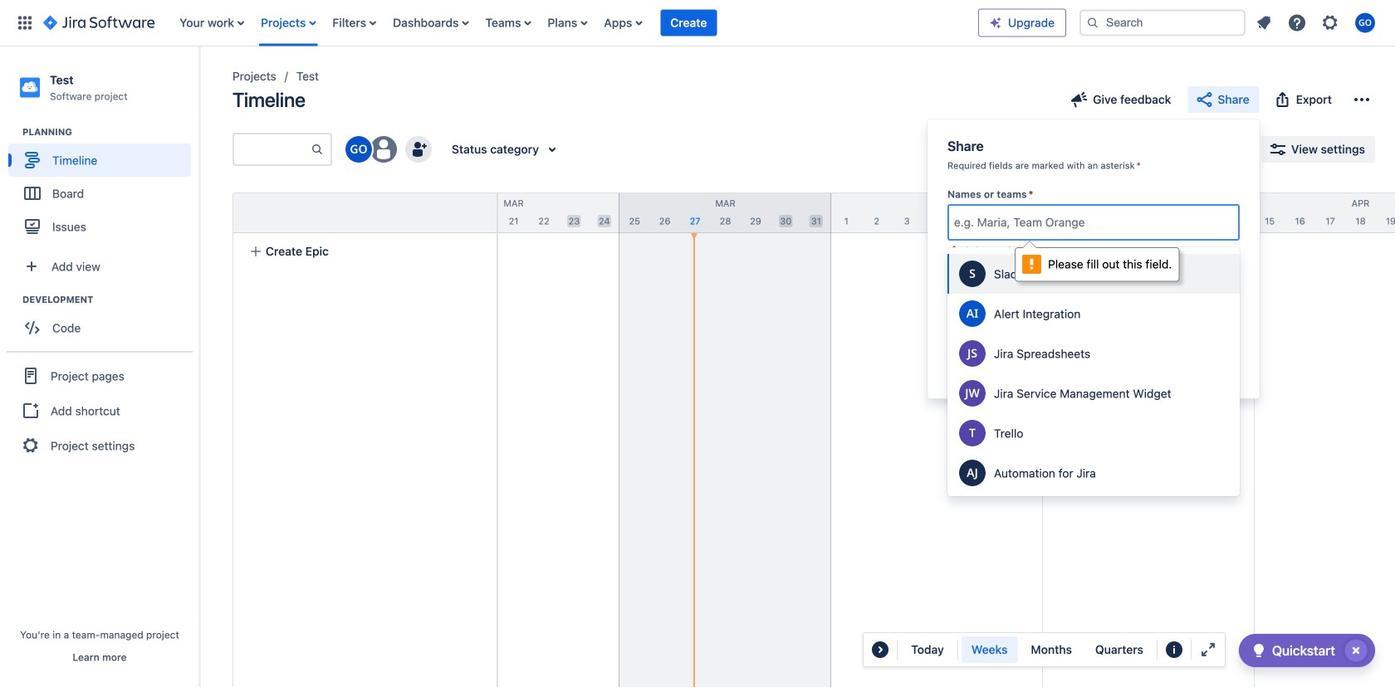 Task type: describe. For each thing, give the bounding box(es) containing it.
sidebar navigation image
[[181, 66, 218, 100]]

row inside timeline grid
[[233, 193, 497, 233]]

appswitcher icon image
[[15, 13, 35, 33]]

heading for development icon
[[22, 293, 198, 307]]

2 column header from the left
[[408, 193, 620, 233]]

dismiss quickstart image
[[1343, 638, 1369, 664]]

heading for planning icon
[[22, 126, 198, 139]]

planning image
[[2, 122, 22, 142]]

legend image
[[1164, 640, 1184, 660]]

row group inside timeline grid
[[233, 193, 497, 233]]

export icon image
[[1273, 90, 1293, 110]]

your profile and settings image
[[1355, 13, 1375, 33]]

Search field
[[1080, 10, 1246, 36]]

check image
[[1249, 641, 1269, 661]]

0 horizontal spatial list
[[171, 0, 978, 46]]

development image
[[2, 290, 22, 310]]

add people image
[[409, 140, 429, 159]]

5 column header from the left
[[1043, 193, 1255, 233]]

sidebar element
[[0, 47, 199, 688]]

1 horizontal spatial list
[[1249, 8, 1385, 38]]



Task type: locate. For each thing, give the bounding box(es) containing it.
row group
[[233, 193, 497, 233]]

1 vertical spatial heading
[[22, 293, 198, 307]]

Search timeline text field
[[234, 135, 311, 164]]

1 column header from the left
[[196, 193, 408, 233]]

3 column header from the left
[[619, 193, 831, 233]]

error image
[[948, 244, 961, 258]]

Anything they should know? text field
[[948, 286, 1240, 349]]

row
[[233, 193, 497, 233]]

  text field
[[954, 214, 957, 231]]

None search field
[[1080, 10, 1246, 36]]

search image
[[1086, 16, 1099, 29]]

0 vertical spatial heading
[[22, 126, 198, 139]]

primary element
[[10, 0, 978, 46]]

banner
[[0, 0, 1395, 47]]

list
[[171, 0, 978, 46], [1249, 8, 1385, 38]]

6 column header from the left
[[1255, 193, 1395, 233]]

heading
[[22, 126, 198, 139], [22, 293, 198, 307]]

column header
[[196, 193, 408, 233], [408, 193, 620, 233], [619, 193, 831, 233], [831, 193, 1043, 233], [1043, 193, 1255, 233], [1255, 193, 1395, 233]]

2 heading from the top
[[22, 293, 198, 307]]

enter full screen image
[[1198, 640, 1218, 660]]

1 heading from the top
[[22, 126, 198, 139]]

notifications image
[[1254, 13, 1274, 33]]

jira software image
[[43, 13, 155, 33], [43, 13, 155, 33]]

settings image
[[1320, 13, 1340, 33]]

group
[[8, 126, 198, 248], [8, 293, 198, 350], [7, 351, 193, 469], [961, 637, 1153, 664]]

timeline grid
[[196, 193, 1395, 688]]

list item
[[660, 0, 717, 46]]

4 column header from the left
[[831, 193, 1043, 233]]

help image
[[1287, 13, 1307, 33]]



Task type: vqa. For each thing, say whether or not it's contained in the screenshot.
bottommost the "open" image
no



